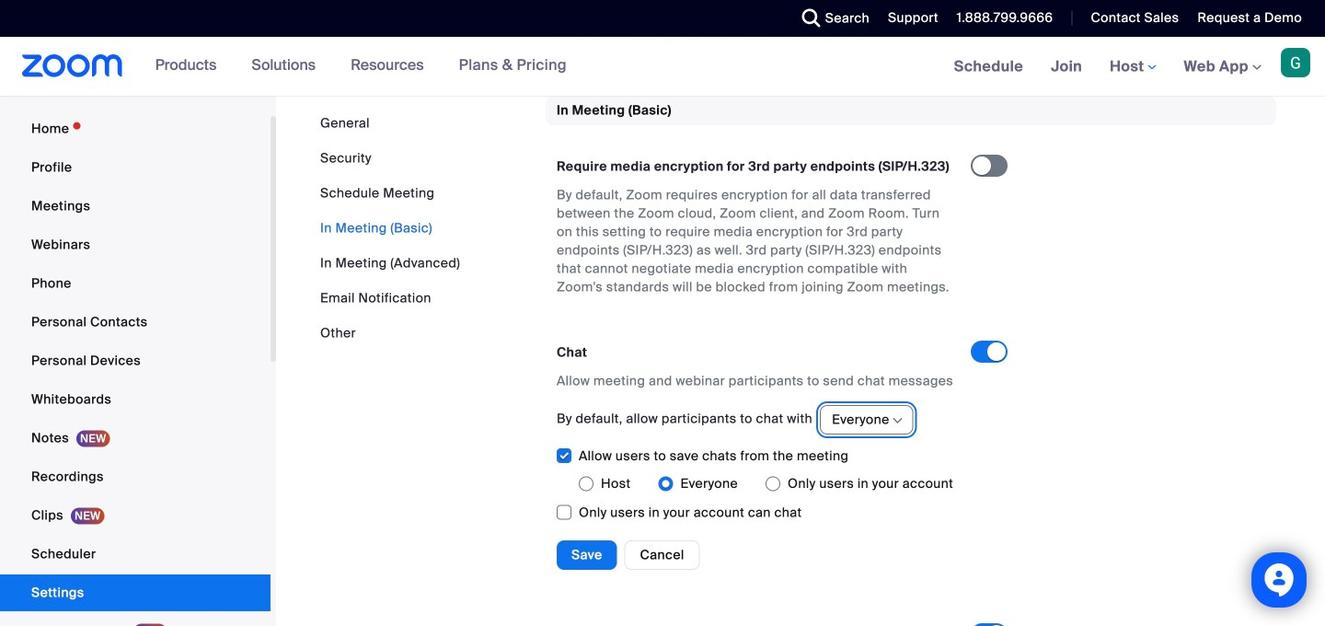Task type: vqa. For each thing, say whether or not it's contained in the screenshot.
Close image on the right
no



Task type: describe. For each thing, give the bounding box(es) containing it.
profile picture image
[[1282, 48, 1311, 77]]

in meeting (basic) element
[[546, 96, 1277, 626]]

product information navigation
[[141, 37, 581, 96]]



Task type: locate. For each thing, give the bounding box(es) containing it.
zoom logo image
[[22, 54, 123, 77]]

show options image
[[891, 413, 906, 428]]

menu bar
[[320, 114, 461, 343]]

meetings navigation
[[941, 37, 1326, 97]]

banner
[[0, 37, 1326, 97]]

allow users to save chats from the meeting option group
[[579, 469, 971, 498]]

personal menu menu
[[0, 110, 271, 626]]



